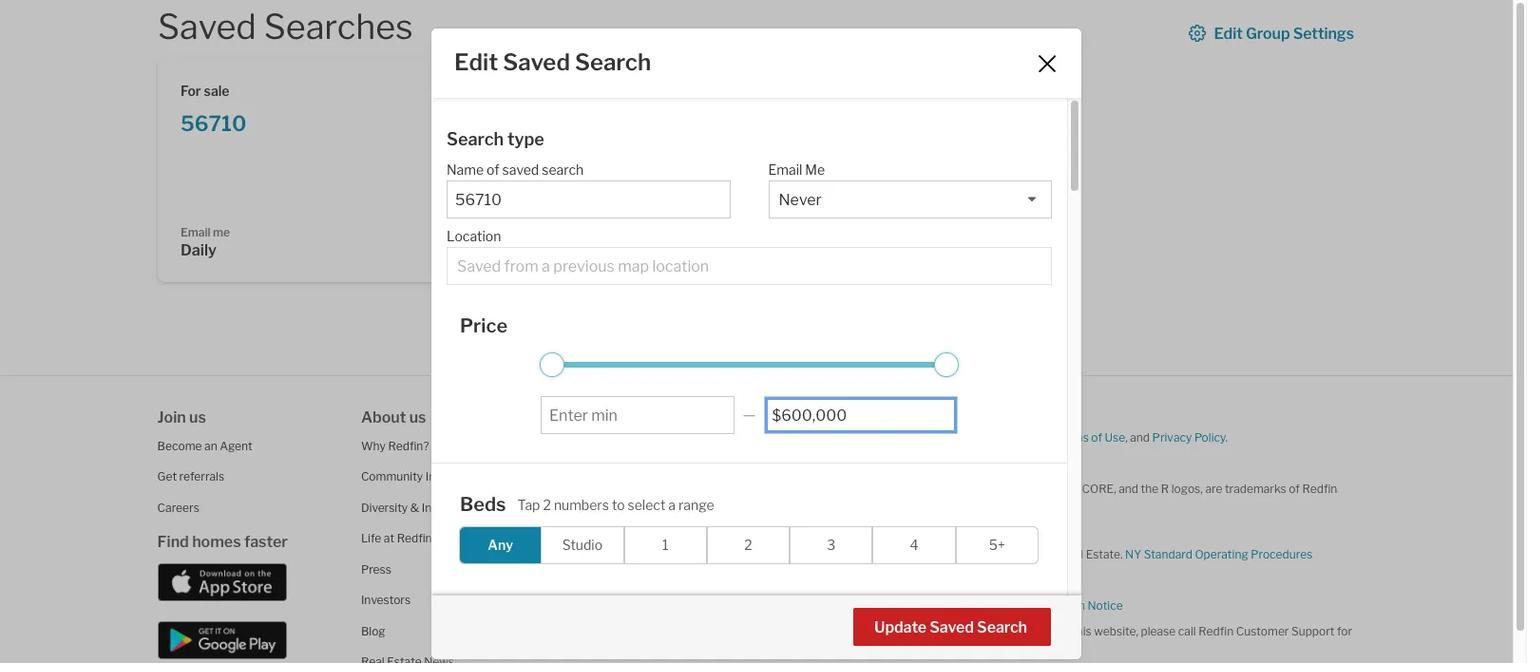 Task type: describe. For each thing, give the bounding box(es) containing it.
services
[[920, 598, 966, 613]]

brokerage
[[862, 598, 918, 613]]

a inside the edit saved search dialog
[[669, 498, 676, 514]]

maximum price slider
[[935, 353, 959, 378]]

faster
[[244, 533, 288, 551]]

for sale
[[181, 82, 230, 98]]

get referrals button
[[157, 470, 224, 484]]

1 horizontal spatial about
[[827, 598, 860, 613]]

do
[[769, 456, 784, 470]]

equity
[[588, 595, 621, 609]]

investors button
[[361, 593, 411, 608]]

edit group settings button
[[1189, 25, 1356, 43]]

you inside if you are using a screen reader, or having trouble reading this website, please call redfin customer support for help at
[[779, 624, 798, 638]]

email me daily
[[181, 225, 230, 260]]

get referrals
[[157, 470, 224, 484]]

a inside if you are using a screen reader, or having trouble reading this website, please call redfin customer support for help at
[[851, 624, 858, 638]]

2 checkbox
[[707, 526, 790, 564]]

information
[[940, 456, 1002, 470]]

if you are using a screen reader, or having trouble reading this website, please call redfin customer support for help at
[[769, 624, 1353, 653]]

customer
[[1237, 624, 1290, 638]]

trouble
[[989, 624, 1027, 638]]

privacy policy link
[[1153, 430, 1226, 444]]

become an agent
[[157, 439, 253, 453]]

search for edit saved search
[[575, 48, 651, 76]]

&
[[410, 501, 419, 515]]

do not sell or share my personal information .
[[769, 456, 1004, 470]]

download the redfin app from the google play store image
[[157, 621, 287, 659]]

redfin and all redfin variants, title forward, walk score, and the r logos, are trademarks of redfin corporation, registered or pending in the uspto.
[[769, 482, 1338, 510]]

1 redfin from the left
[[769, 482, 811, 496]]

1
[[663, 537, 669, 554]]

redfin right as
[[1023, 547, 1058, 561]]

searching,
[[910, 430, 965, 444]]

edit for edit saved search
[[454, 48, 498, 76]]

redfin left the is
[[769, 547, 804, 561]]

info
[[803, 598, 824, 613]]

2 inside checkbox
[[745, 537, 753, 554]]

an
[[204, 439, 217, 453]]

4
[[910, 537, 919, 554]]

diversity & inclusion
[[361, 501, 469, 515]]

2 redfin from the left
[[850, 482, 892, 496]]

1-844-759-7732 link
[[807, 638, 897, 653]]

find us
[[565, 408, 617, 426]]

california dre #01521930
[[769, 521, 910, 536]]

referrals
[[179, 470, 224, 484]]

press
[[361, 562, 392, 577]]

search type
[[447, 129, 545, 149]]

#01521930
[[848, 521, 910, 536]]

privacy
[[1153, 430, 1193, 444]]

1 horizontal spatial ,
[[1126, 430, 1128, 444]]

3
[[827, 537, 836, 554]]

1 checkbox
[[624, 526, 707, 564]]

search for update saved search
[[977, 619, 1028, 637]]

consumer protection notice link
[[971, 598, 1123, 613]]

1 vertical spatial search
[[447, 129, 504, 149]]

screen
[[860, 624, 896, 638]]

Enter min text field
[[550, 407, 727, 425]]

Studio checkbox
[[541, 526, 624, 564]]

2 horizontal spatial to
[[1022, 430, 1033, 444]]

find for find us
[[565, 408, 596, 426]]

1 vertical spatial of
[[1092, 430, 1103, 444]]

edit for edit group settings
[[1214, 25, 1243, 43]]

2 horizontal spatial the
[[1141, 482, 1159, 496]]

sell
[[806, 456, 824, 470]]

Name of saved search text field
[[455, 191, 722, 209]]

january
[[817, 430, 858, 444]]

searches
[[264, 6, 413, 48]]

updated january 2023: by searching, you agree to the terms of use , and privacy policy .
[[769, 430, 1228, 444]]

terms
[[1056, 430, 1089, 444]]

redfin twitter image
[[590, 499, 605, 514]]

0 vertical spatial you
[[967, 430, 987, 444]]

redfin inside if you are using a screen reader, or having trouble reading this website, please call redfin customer support for help at
[[1199, 624, 1234, 638]]

email me
[[769, 161, 825, 178]]

for
[[1338, 624, 1353, 638]]

option group inside the edit saved search dialog
[[459, 526, 1039, 564]]

life at redfin
[[361, 531, 432, 546]]

press button
[[361, 562, 392, 577]]

estate.
[[1086, 547, 1123, 561]]

walk
[[1039, 482, 1073, 496]]

is
[[806, 547, 815, 561]]

edit group settings
[[1214, 25, 1355, 43]]

0 horizontal spatial at
[[384, 531, 395, 546]]

for
[[181, 82, 201, 98]]

find for find homes faster
[[157, 533, 189, 551]]

business
[[894, 547, 941, 561]]

loans
[[658, 595, 691, 609]]

as
[[1008, 547, 1020, 561]]

0 horizontal spatial 2
[[543, 498, 551, 514]]

agree
[[989, 430, 1020, 444]]

or inside if you are using a screen reader, or having trouble reading this website, please call redfin customer support for help at
[[938, 624, 949, 638]]

why redfin? button
[[361, 439, 429, 453]]

are inside redfin and all redfin variants, title forward, walk score, and the r logos, are trademarks of redfin corporation, registered or pending in the uspto.
[[1206, 482, 1223, 496]]

0 vertical spatial about
[[361, 408, 406, 426]]

update saved search button
[[854, 609, 1051, 647]]

edit saved search element
[[454, 48, 1013, 76]]

bay
[[565, 595, 585, 609]]

investors
[[361, 593, 411, 608]]

me
[[213, 225, 230, 239]]

redfin facebook image
[[565, 499, 580, 514]]

no
[[953, 620, 973, 638]]

7732
[[870, 638, 897, 653]]

844-
[[817, 638, 843, 653]]

no results
[[953, 620, 1026, 638]]

redfin inside redfin and all redfin variants, title forward, walk score, and the r logos, are trademarks of redfin corporation, registered or pending in the uspto.
[[1303, 482, 1338, 496]]

impact
[[426, 470, 463, 484]]

saved for update saved search
[[930, 619, 974, 637]]

redfin pinterest image
[[614, 499, 630, 514]]

list box inside the edit saved search dialog
[[769, 180, 1052, 218]]

personal
[[891, 456, 938, 470]]

score,
[[1075, 482, 1117, 496]]

to for redfin is licensed to do business in new york as redfin real estate. ny standard operating procedures
[[864, 547, 875, 561]]

blog button
[[361, 624, 386, 638]]

Saved from a previous map location search field
[[448, 248, 1051, 286]]

3 checkbox
[[790, 526, 873, 564]]

Enter max text field
[[772, 407, 950, 425]]

this
[[1072, 624, 1092, 638]]

saved
[[503, 161, 539, 178]]



Task type: vqa. For each thing, say whether or not it's contained in the screenshot.
"buy"
no



Task type: locate. For each thing, give the bounding box(es) containing it.
1 horizontal spatial find
[[565, 408, 596, 426]]

minimum price slider
[[540, 353, 565, 378]]

2 left the is
[[745, 537, 753, 554]]

email for email me daily
[[181, 225, 211, 239]]

0 horizontal spatial saved
[[158, 6, 257, 48]]

1 vertical spatial you
[[779, 624, 798, 638]]

4 checkbox
[[873, 526, 956, 564]]

edit saved search dialog
[[432, 29, 1082, 664]]

saved down services
[[930, 619, 974, 637]]

2 horizontal spatial .
[[1226, 430, 1228, 444]]

at right life
[[384, 531, 395, 546]]

2
[[543, 498, 551, 514], [745, 537, 753, 554]]

1 horizontal spatial .
[[1002, 456, 1004, 470]]

2 vertical spatial of
[[1289, 482, 1300, 496]]

name of saved search
[[447, 161, 584, 178]]

0 vertical spatial are
[[1206, 482, 1223, 496]]

you up "information"
[[967, 430, 987, 444]]

copyright: © 2023 redfin. all rights reserved.
[[769, 405, 1008, 419]]

, up no
[[966, 598, 969, 613]]

sale
[[204, 82, 230, 98]]

tap
[[518, 498, 540, 514]]

0 vertical spatial 2
[[543, 498, 551, 514]]

email up daily
[[181, 225, 211, 239]]

of left saved
[[487, 161, 500, 178]]

and right use
[[1131, 430, 1150, 444]]

1 horizontal spatial 2
[[745, 537, 753, 554]]

0 horizontal spatial of
[[487, 161, 500, 178]]

1 vertical spatial to
[[612, 498, 625, 514]]

redfin instagram image
[[639, 499, 654, 514]]

rent.
[[565, 564, 593, 578]]

1 vertical spatial a
[[851, 624, 858, 638]]

1 vertical spatial .
[[1002, 456, 1004, 470]]

location element
[[447, 218, 1043, 247]]

redfin
[[1303, 482, 1338, 496], [397, 531, 432, 546], [769, 547, 804, 561], [1023, 547, 1058, 561], [1199, 624, 1234, 638]]

1 us from the left
[[189, 408, 206, 426]]

0 vertical spatial saved
[[158, 6, 257, 48]]

0 vertical spatial a
[[669, 498, 676, 514]]

edit up search type
[[454, 48, 498, 76]]

redfin down the 'not'
[[769, 482, 811, 496]]

0 horizontal spatial the
[[966, 496, 984, 510]]

redfin right 'trademarks' in the right of the page
[[1303, 482, 1338, 496]]

terms of use link
[[1056, 430, 1126, 444]]

and
[[1131, 430, 1150, 444], [813, 482, 833, 496], [1119, 482, 1139, 496]]

0 vertical spatial or
[[827, 456, 838, 470]]

in right pending
[[954, 496, 964, 510]]

0 horizontal spatial about
[[361, 408, 406, 426]]

2 vertical spatial or
[[938, 624, 949, 638]]

studio
[[563, 537, 603, 554]]

of left use
[[1092, 430, 1103, 444]]

r
[[1162, 482, 1170, 496]]

0 vertical spatial to
[[1022, 430, 1033, 444]]

beds
[[460, 494, 506, 516]]

a left range
[[669, 498, 676, 514]]

diversity
[[361, 501, 408, 515]]

location
[[447, 228, 501, 244]]

5+
[[990, 537, 1006, 554]]

or right sell
[[827, 456, 838, 470]]

0 vertical spatial ,
[[1126, 430, 1128, 444]]

the left the uspto.
[[966, 496, 984, 510]]

0 horizontal spatial you
[[779, 624, 798, 638]]

2 vertical spatial saved
[[930, 619, 974, 637]]

download the redfin app on the apple app store image
[[157, 564, 287, 602]]

edit left group
[[1214, 25, 1243, 43]]

call
[[1179, 624, 1197, 638]]

life
[[361, 531, 381, 546]]

2 horizontal spatial search
[[977, 619, 1028, 637]]

2 right tap
[[543, 498, 551, 514]]

ny
[[1126, 547, 1142, 561]]

1 vertical spatial at
[[794, 638, 805, 653]]

us for find us
[[600, 408, 617, 426]]

saved up the type
[[503, 48, 570, 76]]

reader,
[[899, 624, 935, 638]]

find homes faster
[[157, 533, 288, 551]]

1 horizontal spatial email
[[769, 161, 803, 178]]

bay equity home loans button
[[565, 595, 691, 609]]

1 horizontal spatial you
[[967, 430, 987, 444]]

or left no
[[938, 624, 949, 638]]

1-
[[807, 638, 817, 653]]

subsidiaries
[[565, 533, 654, 551]]

edit
[[1214, 25, 1243, 43], [454, 48, 498, 76]]

at inside if you are using a screen reader, or having trouble reading this website, please call redfin customer support for help at
[[794, 638, 805, 653]]

saved inside 'button'
[[930, 619, 974, 637]]

numbers
[[554, 498, 609, 514]]

type
[[508, 129, 545, 149]]

2 horizontal spatial saved
[[930, 619, 974, 637]]

to right 'redfin twitter' image
[[612, 498, 625, 514]]

of right 'trademarks' in the right of the page
[[1289, 482, 1300, 496]]

results
[[976, 620, 1026, 638]]

of inside redfin and all redfin variants, title forward, walk score, and the r logos, are trademarks of redfin corporation, registered or pending in the uspto.
[[1289, 482, 1300, 496]]

name of saved search element
[[447, 152, 721, 180]]

1 horizontal spatial in
[[954, 496, 964, 510]]

1 horizontal spatial search
[[575, 48, 651, 76]]

copyright:
[[769, 405, 824, 419]]

in left new on the bottom right of page
[[943, 547, 952, 561]]

to left do
[[864, 547, 875, 561]]

0 horizontal spatial us
[[189, 408, 206, 426]]

real
[[1060, 547, 1084, 561]]

a
[[669, 498, 676, 514], [851, 624, 858, 638]]

the left "terms" at the right bottom of the page
[[1036, 430, 1054, 444]]

2 horizontal spatial of
[[1289, 482, 1300, 496]]

0 horizontal spatial .
[[897, 638, 900, 653]]

0 horizontal spatial search
[[447, 129, 504, 149]]

help
[[769, 638, 791, 653]]

. down agree
[[1002, 456, 1004, 470]]

0 vertical spatial at
[[384, 531, 395, 546]]

0 horizontal spatial email
[[181, 225, 211, 239]]

email inside the edit saved search dialog
[[769, 161, 803, 178]]

1 vertical spatial email
[[181, 225, 211, 239]]

are inside if you are using a screen reader, or having trouble reading this website, please call redfin customer support for help at
[[801, 624, 818, 638]]

us for join us
[[189, 408, 206, 426]]

email for email me
[[769, 161, 803, 178]]

1 vertical spatial find
[[157, 533, 189, 551]]

1 horizontal spatial to
[[864, 547, 875, 561]]

community
[[361, 470, 423, 484]]

1 horizontal spatial are
[[1206, 482, 1223, 496]]

0 vertical spatial search
[[575, 48, 651, 76]]

are right the logos,
[[1206, 482, 1223, 496]]

by
[[894, 430, 908, 444]]

to for tap 2 numbers to select a range
[[612, 498, 625, 514]]

email left me
[[769, 161, 803, 178]]

in inside redfin and all redfin variants, title forward, walk score, and the r logos, are trademarks of redfin corporation, registered or pending in the uspto.
[[954, 496, 964, 510]]

email inside email me daily
[[181, 225, 211, 239]]

or left pending
[[895, 496, 906, 510]]

title
[[942, 482, 974, 496]]

you
[[967, 430, 987, 444], [779, 624, 798, 638]]

a right using
[[851, 624, 858, 638]]

0 horizontal spatial are
[[801, 624, 818, 638]]

0 horizontal spatial to
[[612, 498, 625, 514]]

why
[[361, 439, 386, 453]]

consumer
[[971, 598, 1027, 613]]

, left privacy
[[1126, 430, 1128, 444]]

and left all
[[813, 482, 833, 496]]

saved for edit saved search
[[503, 48, 570, 76]]

1 horizontal spatial of
[[1092, 430, 1103, 444]]

operating
[[1195, 547, 1249, 561]]

1 vertical spatial 2
[[745, 537, 753, 554]]

select
[[628, 498, 666, 514]]

1 horizontal spatial at
[[794, 638, 805, 653]]

info about brokerage services , consumer protection notice
[[803, 598, 1123, 613]]

redfin
[[769, 482, 811, 496], [850, 482, 892, 496]]

the left r
[[1141, 482, 1159, 496]]

settings
[[1294, 25, 1355, 43]]

email me element
[[769, 152, 1043, 180]]

redfin right "call"
[[1199, 624, 1234, 638]]

. down the update
[[897, 638, 900, 653]]

are
[[1206, 482, 1223, 496], [801, 624, 818, 638]]

redfin down my
[[850, 482, 892, 496]]

0 horizontal spatial find
[[157, 533, 189, 551]]

edit inside dialog
[[454, 48, 498, 76]]

1 vertical spatial are
[[801, 624, 818, 638]]

0 horizontal spatial or
[[827, 456, 838, 470]]

0 vertical spatial in
[[954, 496, 964, 510]]

update saved search
[[875, 619, 1028, 637]]

group
[[1246, 25, 1291, 43]]

2 us from the left
[[409, 408, 426, 426]]

to right agree
[[1022, 430, 1033, 444]]

careers button
[[157, 501, 199, 515]]

about us
[[361, 408, 426, 426]]

licensed
[[817, 547, 861, 561]]

you right if
[[779, 624, 798, 638]]

0 vertical spatial of
[[487, 161, 500, 178]]

Any checkbox
[[459, 526, 542, 564]]

0 vertical spatial email
[[769, 161, 803, 178]]

or inside redfin and all redfin variants, title forward, walk score, and the r logos, are trademarks of redfin corporation, registered or pending in the uspto.
[[895, 496, 906, 510]]

1 horizontal spatial the
[[1036, 430, 1054, 444]]

us
[[189, 408, 206, 426], [409, 408, 426, 426], [600, 408, 617, 426]]

1 horizontal spatial saved
[[503, 48, 570, 76]]

me
[[806, 161, 825, 178]]

do not sell or share my personal information link
[[769, 456, 1002, 470]]

find up numbers on the bottom left of page
[[565, 408, 596, 426]]

2 vertical spatial to
[[864, 547, 875, 561]]

about up why
[[361, 408, 406, 426]]

to inside the edit saved search dialog
[[612, 498, 625, 514]]

having
[[951, 624, 987, 638]]

2 horizontal spatial or
[[938, 624, 949, 638]]

759-
[[843, 638, 870, 653]]

1 horizontal spatial a
[[851, 624, 858, 638]]

3 us from the left
[[600, 408, 617, 426]]

join
[[157, 408, 186, 426]]

1 horizontal spatial us
[[409, 408, 426, 426]]

please
[[1141, 624, 1176, 638]]

are left using
[[801, 624, 818, 638]]

0 vertical spatial edit
[[1214, 25, 1243, 43]]

procedures
[[1251, 547, 1313, 561]]

share
[[840, 456, 870, 470]]

notice
[[1088, 598, 1123, 613]]

saved up for sale
[[158, 6, 257, 48]]

2 horizontal spatial us
[[600, 408, 617, 426]]

1 horizontal spatial redfin
[[850, 482, 892, 496]]

. right privacy
[[1226, 430, 1228, 444]]

0 horizontal spatial in
[[943, 547, 952, 561]]

reading
[[1030, 624, 1070, 638]]

1 vertical spatial or
[[895, 496, 906, 510]]

2 vertical spatial search
[[977, 619, 1028, 637]]

not
[[786, 456, 804, 470]]

life at redfin button
[[361, 531, 432, 546]]

protection
[[1029, 598, 1086, 613]]

1 vertical spatial edit
[[454, 48, 498, 76]]

get
[[157, 470, 177, 484]]

1 horizontal spatial edit
[[1214, 25, 1243, 43]]

about up using
[[827, 598, 860, 613]]

©
[[826, 405, 836, 419]]

community impact
[[361, 470, 463, 484]]

trademarks
[[1225, 482, 1287, 496]]

find down 'careers' button
[[157, 533, 189, 551]]

0 vertical spatial find
[[565, 408, 596, 426]]

5+ checkbox
[[956, 526, 1039, 564]]

any
[[488, 537, 513, 554]]

option group containing any
[[459, 526, 1039, 564]]

of
[[487, 161, 500, 178], [1092, 430, 1103, 444], [1289, 482, 1300, 496]]

2 vertical spatial .
[[897, 638, 900, 653]]

pending
[[909, 496, 952, 510]]

at left 1-
[[794, 638, 805, 653]]

daily
[[181, 241, 217, 260]]

of inside the edit saved search dialog
[[487, 161, 500, 178]]

0 horizontal spatial redfin
[[769, 482, 811, 496]]

0 horizontal spatial ,
[[966, 598, 969, 613]]

name
[[447, 161, 484, 178]]

0 vertical spatial .
[[1226, 430, 1228, 444]]

56710
[[181, 111, 247, 136]]

use
[[1105, 430, 1126, 444]]

1 vertical spatial in
[[943, 547, 952, 561]]

0 horizontal spatial a
[[669, 498, 676, 514]]

0 horizontal spatial edit
[[454, 48, 498, 76]]

us right join
[[189, 408, 206, 426]]

1 vertical spatial saved
[[503, 48, 570, 76]]

1 vertical spatial about
[[827, 598, 860, 613]]

redfin down '&'
[[397, 531, 432, 546]]

search inside update saved search 'button'
[[977, 619, 1028, 637]]

1 horizontal spatial or
[[895, 496, 906, 510]]

and right score,
[[1119, 482, 1139, 496]]

us for about us
[[409, 408, 426, 426]]

list box
[[769, 180, 1052, 218]]

search
[[542, 161, 584, 178]]

community impact button
[[361, 470, 463, 484]]

home
[[624, 595, 656, 609]]

option group
[[459, 526, 1039, 564]]

us up redfin?
[[409, 408, 426, 426]]

reserved.
[[959, 405, 1008, 419]]

join us
[[157, 408, 206, 426]]

us up tap 2 numbers to select a range at the bottom left of page
[[600, 408, 617, 426]]

search
[[575, 48, 651, 76], [447, 129, 504, 149], [977, 619, 1028, 637]]

corporation,
[[769, 496, 835, 510]]

my
[[873, 456, 889, 470]]

1 vertical spatial ,
[[966, 598, 969, 613]]



